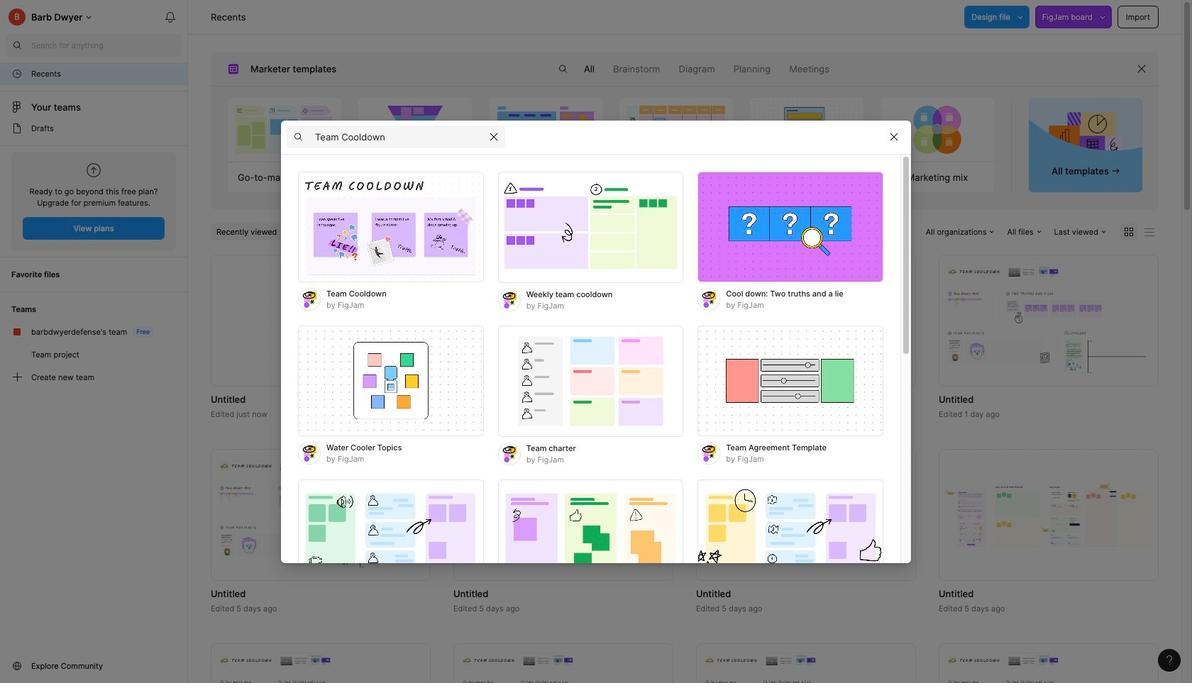 Task type: locate. For each thing, give the bounding box(es) containing it.
search 32 image
[[6, 34, 28, 57], [552, 58, 574, 80]]

bell 32 image
[[159, 6, 182, 28]]

creative brief template image
[[744, 98, 871, 162]]

Search for anything text field
[[31, 40, 182, 51]]

file thumbnail image
[[501, 262, 627, 380], [704, 264, 910, 378], [946, 264, 1152, 378], [218, 458, 424, 572], [461, 483, 667, 548], [704, 483, 910, 548], [946, 483, 1152, 548], [218, 653, 424, 684], [461, 653, 667, 684], [704, 653, 910, 684], [946, 653, 1152, 684]]

dialog
[[281, 120, 912, 684]]

competitor analysis image
[[489, 98, 603, 162]]

team agreement template image
[[698, 326, 884, 437]]

1 horizontal spatial search 32 image
[[552, 58, 574, 80]]

marketing mix image
[[881, 98, 994, 162]]

team meeting agenda image
[[698, 480, 884, 591]]

search 32 image up recent 16 icon
[[6, 34, 28, 57]]

social media planner image
[[620, 98, 733, 162]]

search 32 image up competitor analysis image
[[552, 58, 574, 80]]

weekly team cooldown image
[[498, 171, 684, 283]]

go-to-market (gtm) strategy image
[[228, 98, 341, 162]]

water cooler topics image
[[298, 326, 484, 437]]

Search templates text field
[[315, 129, 483, 146]]

0 vertical spatial search 32 image
[[6, 34, 28, 57]]



Task type: describe. For each thing, give the bounding box(es) containing it.
team weekly image
[[298, 480, 484, 591]]

team charter image
[[498, 326, 684, 437]]

1 vertical spatial search 32 image
[[552, 58, 574, 80]]

team cooldown image
[[298, 171, 484, 283]]

see all all templates image
[[1049, 111, 1123, 160]]

page 16 image
[[11, 123, 23, 134]]

team stand up image
[[498, 480, 684, 591]]

marketing funnel image
[[359, 98, 472, 162]]

recent 16 image
[[11, 68, 23, 80]]

community 16 image
[[11, 661, 23, 672]]

0 horizontal spatial search 32 image
[[6, 34, 28, 57]]

cool down: two truths and a lie image
[[698, 171, 884, 283]]



Task type: vqa. For each thing, say whether or not it's contained in the screenshot.
Search for anything TEXT FIELD
yes



